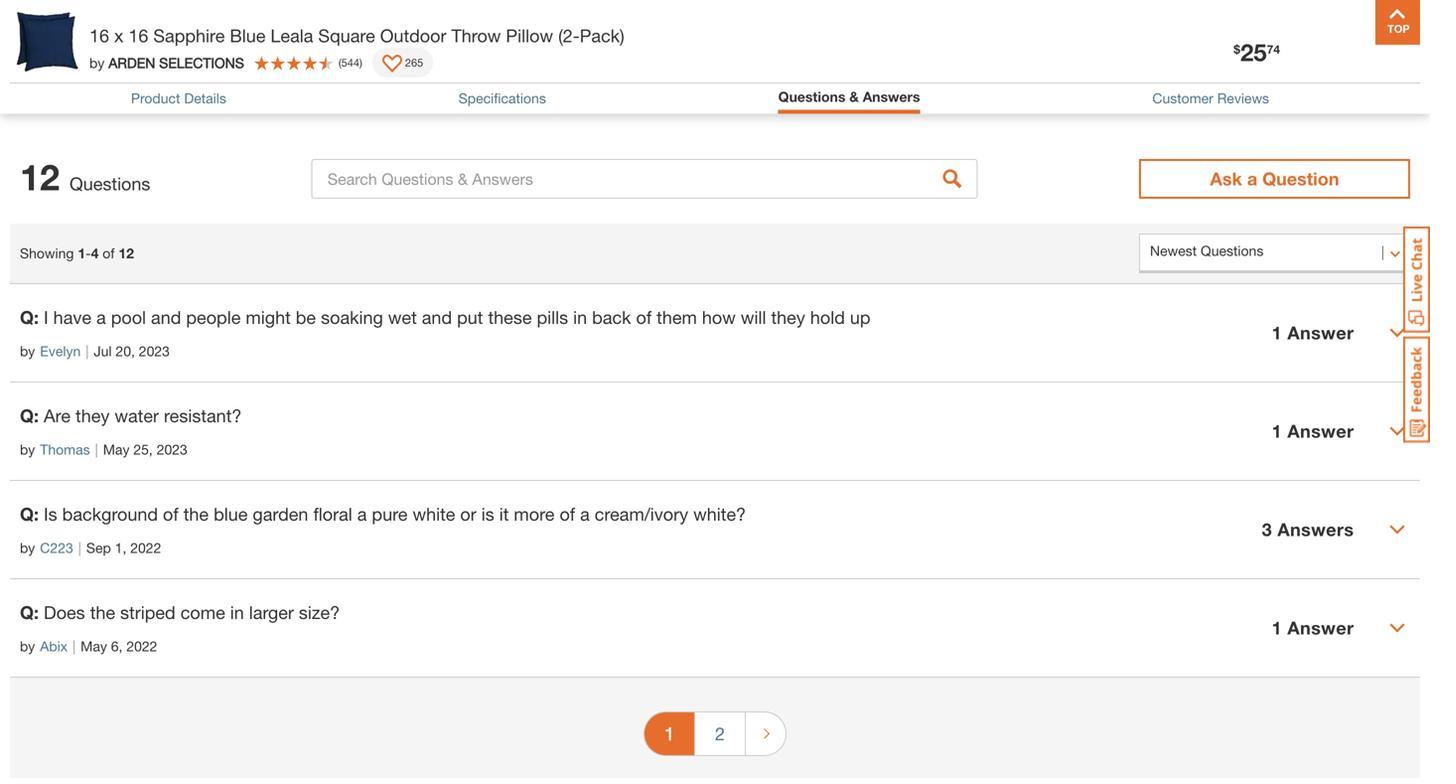 Task type: vqa. For each thing, say whether or not it's contained in the screenshot.
bottommost Mast
no



Task type: locate. For each thing, give the bounding box(es) containing it.
jul
[[94, 343, 112, 359]]

1 answer left caret image in the top right of the page
[[1272, 322, 1355, 343]]

1 caret image from the top
[[1390, 423, 1406, 439]]

0 horizontal spatial &
[[101, 61, 114, 82]]

25
[[1241, 38, 1268, 66]]

1 answer down "3 answers"
[[1272, 617, 1355, 639]]

| for the
[[73, 638, 76, 654]]

1 q: from the top
[[20, 307, 39, 328]]

2 caret image from the top
[[1390, 522, 1406, 538]]

in right pills on the top of the page
[[573, 307, 587, 328]]

and right pool
[[151, 307, 181, 328]]

by abix | may 6, 2022
[[20, 638, 157, 654]]

1 for i have a pool and people might be soaking wet and put these pills in back of them how will they hold up
[[1272, 322, 1283, 343]]

1 vertical spatial questions & answers
[[779, 88, 921, 105]]

1 horizontal spatial answers
[[863, 88, 921, 105]]

0 horizontal spatial questions & answers
[[10, 61, 192, 82]]

&
[[101, 61, 114, 82], [850, 88, 859, 105]]

by left arden
[[89, 54, 105, 71]]

0 vertical spatial may
[[103, 441, 130, 458]]

blue
[[230, 25, 266, 46]]

they
[[772, 307, 806, 328], [76, 405, 110, 426]]

(2-
[[558, 25, 580, 46]]

3 q: from the top
[[20, 503, 39, 525]]

1 vertical spatial 12
[[119, 245, 134, 261]]

these
[[488, 307, 532, 328]]

1 vertical spatial 2023
[[157, 441, 188, 458]]

1 horizontal spatial the
[[184, 503, 209, 525]]

Search Questions & Answers text field
[[312, 159, 978, 199]]

1 vertical spatial caret image
[[1390, 522, 1406, 538]]

questions & answers
[[10, 61, 192, 82], [779, 88, 921, 105]]

| left sep
[[78, 540, 81, 556]]

product details
[[131, 90, 226, 106]]

by left c223 at the left bottom
[[20, 540, 35, 556]]

| right 'abix'
[[73, 638, 76, 654]]

0 vertical spatial caret image
[[1390, 423, 1406, 439]]

2 vertical spatial caret image
[[1390, 620, 1406, 636]]

the up by abix | may 6, 2022
[[90, 602, 115, 623]]

q: i have a pool and people might be soaking wet and put these pills in back of them how will they hold up
[[20, 307, 871, 328]]

back
[[592, 307, 631, 328]]

2 horizontal spatial answers
[[1278, 519, 1355, 540]]

evelyn button
[[40, 341, 81, 362]]

1 answer for might
[[1272, 322, 1355, 343]]

answer up "3 answers"
[[1288, 420, 1355, 442]]

1
[[78, 245, 86, 261], [1272, 322, 1283, 343], [1272, 420, 1283, 442], [1272, 617, 1283, 639]]

| right the thomas
[[95, 441, 98, 458]]

0 vertical spatial 2022
[[130, 540, 161, 556]]

0 vertical spatial 2023
[[139, 343, 170, 359]]

q: does the striped come in larger size?
[[20, 602, 340, 623]]

)
[[360, 56, 363, 69]]

0 vertical spatial 12
[[20, 156, 60, 198]]

x
[[114, 25, 124, 46]]

1 and from the left
[[151, 307, 181, 328]]

$
[[1234, 42, 1241, 56]]

answer
[[1288, 322, 1355, 343], [1288, 420, 1355, 442], [1288, 617, 1355, 639]]

may
[[103, 441, 130, 458], [81, 638, 107, 654]]

specifications button
[[459, 90, 546, 106], [459, 90, 546, 106]]

12 right 4
[[119, 245, 134, 261]]

1 horizontal spatial and
[[422, 307, 452, 328]]

2 vertical spatial 1 answer
[[1272, 617, 1355, 639]]

q: left i
[[20, 307, 39, 328]]

by left 'abix'
[[20, 638, 35, 654]]

| for have
[[86, 343, 89, 359]]

3
[[1262, 519, 1273, 540]]

2022 for striped
[[127, 638, 157, 654]]

by for does
[[20, 638, 35, 654]]

1 horizontal spatial questions & answers
[[779, 88, 921, 105]]

questions & answers button
[[0, 45, 1431, 124], [779, 88, 921, 109], [779, 88, 921, 105]]

they right will
[[772, 307, 806, 328]]

0 vertical spatial answer
[[1288, 322, 1355, 343]]

2022 right 1,
[[130, 540, 161, 556]]

a
[[1248, 168, 1258, 189], [96, 307, 106, 328], [357, 503, 367, 525], [580, 503, 590, 525]]

2023 right the 20,
[[139, 343, 170, 359]]

the left blue in the left bottom of the page
[[184, 503, 209, 525]]

reviews
[[1218, 90, 1270, 106]]

may left 25, at the left
[[103, 441, 130, 458]]

1 horizontal spatial they
[[772, 307, 806, 328]]

3 caret image from the top
[[1390, 620, 1406, 636]]

3 answer from the top
[[1288, 617, 1355, 639]]

0 vertical spatial 1 answer
[[1272, 322, 1355, 343]]

1 vertical spatial the
[[90, 602, 115, 623]]

may for the
[[81, 638, 107, 654]]

q: for q: are they water resistant?
[[20, 405, 39, 426]]

0 horizontal spatial 16
[[89, 25, 109, 46]]

1 answer up "3 answers"
[[1272, 420, 1355, 442]]

answer left caret image in the top right of the page
[[1288, 322, 1355, 343]]

a inside button
[[1248, 168, 1258, 189]]

0 horizontal spatial they
[[76, 405, 110, 426]]

1 vertical spatial 1 answer
[[1272, 420, 1355, 442]]

0 vertical spatial in
[[573, 307, 587, 328]]

is
[[482, 503, 495, 525]]

top button
[[1376, 0, 1421, 45]]

2 vertical spatial answer
[[1288, 617, 1355, 639]]

2 vertical spatial questions
[[70, 173, 150, 194]]

1 vertical spatial they
[[76, 405, 110, 426]]

1 horizontal spatial in
[[573, 307, 587, 328]]

caret image for size?
[[1390, 620, 1406, 636]]

1 answer
[[1272, 322, 1355, 343], [1272, 420, 1355, 442], [1272, 617, 1355, 639]]

answer down "3 answers"
[[1288, 617, 1355, 639]]

are
[[44, 405, 71, 426]]

3 1 answer from the top
[[1272, 617, 1355, 639]]

by thomas | may 25, 2023
[[20, 441, 188, 458]]

and left put
[[422, 307, 452, 328]]

size?
[[299, 602, 340, 623]]

0 horizontal spatial 12
[[20, 156, 60, 198]]

q: left does
[[20, 602, 39, 623]]

questions
[[10, 61, 96, 82], [779, 88, 846, 105], [70, 173, 150, 194]]

a left pure
[[357, 503, 367, 525]]

0 vertical spatial the
[[184, 503, 209, 525]]

q: for q: is background of the blue garden floral a pure white or is it more of a cream/ivory white?
[[20, 503, 39, 525]]

customer reviews
[[1153, 90, 1270, 106]]

thomas
[[40, 441, 90, 458]]

2
[[715, 723, 725, 744]]

and
[[151, 307, 181, 328], [422, 307, 452, 328]]

1 answer from the top
[[1288, 322, 1355, 343]]

by for is
[[20, 540, 35, 556]]

they right are
[[76, 405, 110, 426]]

may left 6, at the left
[[81, 638, 107, 654]]

| left jul
[[86, 343, 89, 359]]

floral
[[313, 503, 352, 525]]

2 link
[[696, 713, 745, 755]]

details
[[184, 90, 226, 106]]

12 up showing
[[20, 156, 60, 198]]

answers inside questions element
[[1278, 519, 1355, 540]]

1 1 answer from the top
[[1272, 322, 1355, 343]]

$ 25 74
[[1234, 38, 1281, 66]]

|
[[86, 343, 89, 359], [95, 441, 98, 458], [78, 540, 81, 556], [73, 638, 76, 654]]

how
[[702, 307, 736, 328]]

16 right x
[[129, 25, 148, 46]]

1 horizontal spatial &
[[850, 88, 859, 105]]

1 vertical spatial answer
[[1288, 420, 1355, 442]]

product details button
[[131, 90, 226, 106], [131, 90, 226, 106]]

by left evelyn
[[20, 343, 35, 359]]

by left the thomas
[[20, 441, 35, 458]]

sep
[[86, 540, 111, 556]]

outdoor
[[380, 25, 447, 46]]

pillow
[[506, 25, 554, 46]]

1 answer for size?
[[1272, 617, 1355, 639]]

1 horizontal spatial 16
[[129, 25, 148, 46]]

2 q: from the top
[[20, 405, 39, 426]]

hold
[[811, 307, 845, 328]]

12 questions
[[20, 156, 150, 198]]

product
[[131, 90, 180, 106]]

answers
[[119, 61, 192, 82], [863, 88, 921, 105], [1278, 519, 1355, 540]]

1,
[[115, 540, 127, 556]]

square
[[318, 25, 375, 46]]

265
[[405, 56, 424, 69]]

2 vertical spatial answers
[[1278, 519, 1355, 540]]

a left pool
[[96, 307, 106, 328]]

questions element
[[10, 283, 1421, 678]]

2023 right 25, at the left
[[157, 441, 188, 458]]

0 horizontal spatial answers
[[119, 61, 192, 82]]

1 vertical spatial in
[[230, 602, 244, 623]]

white?
[[694, 503, 746, 525]]

the
[[184, 503, 209, 525], [90, 602, 115, 623]]

in right "come"
[[230, 602, 244, 623]]

2022 right 6, at the left
[[127, 638, 157, 654]]

2 1 answer from the top
[[1272, 420, 1355, 442]]

blue
[[214, 503, 248, 525]]

1 vertical spatial answers
[[863, 88, 921, 105]]

16 left x
[[89, 25, 109, 46]]

1 vertical spatial 2022
[[127, 638, 157, 654]]

4 q: from the top
[[20, 602, 39, 623]]

2022
[[130, 540, 161, 556], [127, 638, 157, 654]]

q: left are
[[20, 405, 39, 426]]

questions inside 12 questions
[[70, 173, 150, 194]]

q: left 'is'
[[20, 503, 39, 525]]

1 vertical spatial may
[[81, 638, 107, 654]]

wet
[[388, 307, 417, 328]]

of
[[103, 245, 115, 261], [636, 307, 652, 328], [163, 503, 179, 525], [560, 503, 575, 525]]

caret image
[[1390, 423, 1406, 439], [1390, 522, 1406, 538], [1390, 620, 1406, 636]]

0 horizontal spatial and
[[151, 307, 181, 328]]

or
[[460, 503, 477, 525]]

6,
[[111, 638, 123, 654]]

3 answers
[[1262, 519, 1355, 540]]

265 button
[[373, 48, 433, 78]]

them
[[657, 307, 697, 328]]

a right ask on the right top
[[1248, 168, 1258, 189]]



Task type: describe. For each thing, give the bounding box(es) containing it.
-
[[86, 245, 91, 261]]

will
[[741, 307, 767, 328]]

white
[[413, 503, 456, 525]]

1 vertical spatial &
[[850, 88, 859, 105]]

arden
[[109, 54, 155, 71]]

of right back
[[636, 307, 652, 328]]

by c223 | sep 1, 2022
[[20, 540, 161, 556]]

put
[[457, 307, 483, 328]]

question
[[1263, 168, 1340, 189]]

display image
[[382, 55, 402, 75]]

0 horizontal spatial the
[[90, 602, 115, 623]]

ask
[[1211, 168, 1243, 189]]

1 vertical spatial questions
[[779, 88, 846, 105]]

it
[[500, 503, 509, 525]]

0 horizontal spatial in
[[230, 602, 244, 623]]

pool
[[111, 307, 146, 328]]

74
[[1268, 42, 1281, 56]]

by evelyn | jul 20, 2023
[[20, 343, 170, 359]]

pack)
[[580, 25, 625, 46]]

q: for q: does the striped come in larger size?
[[20, 602, 39, 623]]

0 vertical spatial questions & answers
[[10, 61, 192, 82]]

2 16 from the left
[[129, 25, 148, 46]]

product image image
[[15, 10, 79, 75]]

throw
[[452, 25, 501, 46]]

water
[[115, 405, 159, 426]]

specifications
[[459, 90, 546, 106]]

up
[[850, 307, 871, 328]]

of right 4
[[103, 245, 115, 261]]

2023 for resistant?
[[157, 441, 188, 458]]

feedback link image
[[1404, 336, 1431, 443]]

soaking
[[321, 307, 383, 328]]

evelyn
[[40, 343, 81, 359]]

customer
[[1153, 90, 1214, 106]]

larger
[[249, 602, 294, 623]]

resistant?
[[164, 405, 242, 426]]

q: for q: i have a pool and people might be soaking wet and put these pills in back of them how will they hold up
[[20, 307, 39, 328]]

2023 for pool
[[139, 343, 170, 359]]

have
[[53, 307, 91, 328]]

4
[[91, 245, 99, 261]]

more
[[514, 503, 555, 525]]

does
[[44, 602, 85, 623]]

1 for does the striped come in larger size?
[[1272, 617, 1283, 639]]

of right more
[[560, 503, 575, 525]]

1 for are they water resistant?
[[1272, 420, 1283, 442]]

might
[[246, 307, 291, 328]]

ask a question
[[1211, 168, 1340, 189]]

by for are
[[20, 441, 35, 458]]

be
[[296, 307, 316, 328]]

is
[[44, 503, 57, 525]]

caret image for floral
[[1390, 522, 1406, 538]]

pure
[[372, 503, 408, 525]]

( 544 )
[[339, 56, 363, 69]]

cream/ivory
[[595, 503, 689, 525]]

sapphire
[[153, 25, 225, 46]]

by for i
[[20, 343, 35, 359]]

0 vertical spatial answers
[[119, 61, 192, 82]]

25,
[[133, 441, 153, 458]]

come
[[181, 602, 225, 623]]

answer for size?
[[1288, 617, 1355, 639]]

q: is background of the blue garden floral a pure white or is it more of a cream/ivory white?
[[20, 503, 746, 525]]

abix
[[40, 638, 68, 654]]

544
[[341, 56, 360, 69]]

thomas button
[[40, 439, 90, 460]]

2022 for of
[[130, 540, 161, 556]]

leala
[[271, 25, 313, 46]]

selections
[[159, 54, 244, 71]]

2 answer from the top
[[1288, 420, 1355, 442]]

background
[[62, 503, 158, 525]]

20,
[[116, 343, 135, 359]]

a right more
[[580, 503, 590, 525]]

0 vertical spatial questions
[[10, 61, 96, 82]]

0 vertical spatial they
[[772, 307, 806, 328]]

people
[[186, 307, 241, 328]]

garden
[[253, 503, 308, 525]]

caret image
[[1390, 325, 1406, 341]]

c223
[[40, 540, 73, 556]]

2 navigation
[[644, 698, 787, 776]]

(
[[339, 56, 341, 69]]

0 vertical spatial &
[[101, 61, 114, 82]]

1 16 from the left
[[89, 25, 109, 46]]

c223 button
[[40, 538, 73, 559]]

showing 1 - 4 of 12
[[20, 245, 134, 261]]

| for they
[[95, 441, 98, 458]]

showing
[[20, 245, 74, 261]]

abix button
[[40, 636, 68, 657]]

may for they
[[103, 441, 130, 458]]

striped
[[120, 602, 176, 623]]

q: are they water resistant?
[[20, 405, 242, 426]]

of left blue in the left bottom of the page
[[163, 503, 179, 525]]

live chat image
[[1404, 227, 1431, 333]]

16 x 16 sapphire blue leala square outdoor throw pillow (2-pack)
[[89, 25, 625, 46]]

by arden selections
[[89, 54, 244, 71]]

| for background
[[78, 540, 81, 556]]

ask a question button
[[1140, 159, 1411, 199]]

1 horizontal spatial 12
[[119, 245, 134, 261]]

i
[[44, 307, 48, 328]]

2 and from the left
[[422, 307, 452, 328]]

answer for might
[[1288, 322, 1355, 343]]

pills
[[537, 307, 569, 328]]



